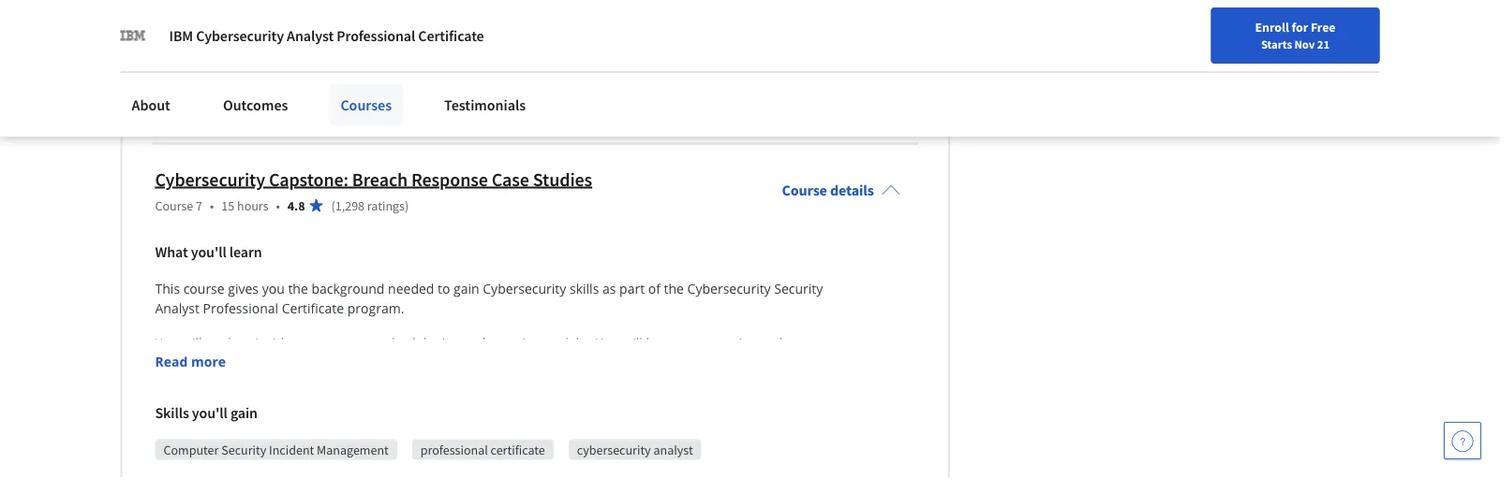 Task type: describe. For each thing, give the bounding box(es) containing it.
read more
[[155, 353, 226, 371]]

to inside this course gives you the background needed to gain cybersecurity skills as part of the cybersecurity security analyst professional certificate program.
[[438, 280, 450, 297]]

ibm cybersecurity analyst professional certificate
[[169, 26, 484, 45]]

cybersecurity up security
[[483, 280, 566, 297]]

how
[[451, 373, 477, 391]]

security inside this course gives you the background needed to gain cybersecurity skills as part of the cybersecurity security analyst professional certificate program.
[[774, 280, 823, 297]]

your
[[763, 452, 791, 470]]

15
[[221, 197, 235, 214]]

course left 7
[[155, 197, 193, 214]]

read more button
[[155, 352, 226, 372]]

help center image
[[1452, 430, 1474, 453]]

cybersecurity down studies
[[577, 442, 651, 459]]

( for 1,298
[[331, 197, 335, 214]]

1 vertical spatial explore
[[766, 354, 812, 372]]

the up data at the left bottom
[[391, 393, 411, 411]]

requires
[[228, 452, 279, 470]]

• for 7
[[210, 197, 214, 214]]

1 horizontal spatial certificate
[[418, 26, 484, 45]]

from
[[284, 472, 314, 479]]

attack,
[[742, 472, 782, 479]]

recognize
[[697, 334, 756, 352]]

vulnerabilities
[[298, 354, 383, 372]]

) for 1,298 ratings
[[405, 197, 409, 214]]

and left previous
[[388, 472, 411, 479]]

to down several
[[224, 393, 237, 411]]

2 horizontal spatial you
[[716, 354, 739, 372]]

1 horizontal spatial in
[[816, 354, 827, 372]]

program.
[[347, 299, 404, 317]]

what
[[628, 373, 658, 391]]

1 vertical spatial you
[[200, 413, 223, 431]]

1 vertical spatial research
[[390, 452, 443, 470]]

have
[[777, 373, 806, 391]]

you will explore incident response methodologies and security models.  you will learn to recognize and categorize key types of vulnerabilities and associated attacks against today's organizations.  you will explore in depth several past and recent breaches to learn how they were detected and what was done or could have been done to reduce the threat risk to the organization. finally, you will explore the costs of data breaches through research studies and well known breaches. this course requires you to select and research a cybersecurity breach in the news today and apply your knowledge and skills from this course and previous cybersecurity courses to analyze the type of attack, 
[[155, 334, 834, 479]]

details
[[830, 181, 874, 200]]

today
[[661, 452, 696, 470]]

and down methodologies
[[387, 354, 410, 372]]

0 vertical spatial explore
[[205, 334, 252, 352]]

types
[[246, 354, 278, 372]]

analyst
[[654, 442, 693, 459]]

costs
[[323, 413, 354, 431]]

outcomes link
[[212, 84, 299, 126]]

cybersecurity down certificate
[[471, 472, 553, 479]]

several
[[195, 373, 238, 391]]

you'll for gain
[[192, 404, 228, 423]]

1 hours from the top
[[237, 103, 269, 120]]

about
[[132, 96, 170, 114]]

1,518
[[335, 103, 365, 120]]

professional inside this course gives you the background needed to gain cybersecurity skills as part of the cybersecurity security analyst professional certificate program.
[[203, 299, 278, 317]]

risk
[[350, 393, 372, 411]]

cybersecurity up recognize
[[687, 280, 771, 297]]

the right part
[[664, 280, 684, 297]]

was
[[661, 373, 685, 391]]

1 horizontal spatial you
[[596, 334, 619, 352]]

type
[[696, 472, 722, 479]]

• for hours
[[276, 103, 280, 120]]

courses
[[341, 96, 392, 114]]

ibm image
[[120, 22, 147, 49]]

they
[[480, 373, 507, 391]]

breach
[[352, 168, 408, 191]]

cybersecurity down 'through'
[[457, 452, 539, 470]]

course details
[[782, 181, 874, 200]]

25
[[221, 103, 235, 120]]

response
[[307, 334, 364, 352]]

this course gives you the background needed to gain cybersecurity skills as part of the cybersecurity security analyst professional certificate program.
[[155, 280, 827, 317]]

to up organizations.
[[681, 334, 694, 352]]

2 horizontal spatial learn
[[646, 334, 678, 352]]

part
[[620, 280, 645, 297]]

ibm
[[169, 26, 193, 45]]

( 1,518 ratings )
[[331, 103, 409, 120]]

depth
[[155, 373, 191, 391]]

capstone:
[[269, 168, 349, 191]]

needed
[[388, 280, 434, 297]]

• left the 4.8
[[276, 197, 280, 214]]

and up could
[[759, 334, 783, 352]]

0 horizontal spatial gain
[[230, 404, 258, 423]]

the left news
[[603, 452, 623, 470]]

( for 1,518
[[331, 103, 335, 120]]

7
[[196, 197, 202, 214]]

today's
[[576, 354, 619, 372]]

the left background at the bottom
[[288, 280, 308, 297]]

of down risk
[[358, 413, 370, 431]]

a
[[447, 452, 454, 470]]

starts
[[1261, 37, 1292, 52]]

and right the select
[[363, 452, 386, 470]]

analyst inside this course gives you the background needed to gain cybersecurity skills as part of the cybersecurity security analyst professional certificate program.
[[155, 299, 200, 317]]

gain inside this course gives you the background needed to gain cybersecurity skills as part of the cybersecurity security analyst professional certificate program.
[[454, 280, 479, 297]]

testimonials link
[[433, 84, 537, 126]]

the down today on the left bottom of page
[[672, 472, 692, 479]]

ratings for 1,298 ratings
[[367, 197, 405, 214]]

course 6
[[155, 103, 202, 120]]

categorize
[[155, 354, 218, 372]]

analyze
[[623, 472, 669, 479]]

data
[[374, 413, 401, 431]]

1 horizontal spatial done
[[689, 373, 720, 391]]

and left well
[[620, 413, 644, 431]]

professional certificate
[[421, 442, 545, 459]]

cyber threat intelligence link
[[155, 74, 354, 97]]

of inside this course gives you the background needed to gain cybersecurity skills as part of the cybersecurity security analyst professional certificate program.
[[648, 280, 661, 297]]

4.8
[[288, 197, 305, 214]]

recent
[[298, 373, 337, 391]]

breach
[[542, 452, 584, 470]]

reduce
[[240, 393, 282, 411]]

course for course 6
[[155, 103, 193, 120]]

course inside this course gives you the background needed to gain cybersecurity skills as part of the cybersecurity security analyst professional certificate program.
[[183, 280, 225, 297]]

detected
[[544, 373, 598, 391]]

course for course details
[[782, 181, 827, 200]]

what you'll learn
[[155, 243, 262, 262]]

the down recent at the left bottom of the page
[[286, 393, 306, 411]]

enroll
[[1255, 19, 1289, 36]]

well
[[647, 413, 671, 431]]

professional
[[421, 442, 488, 459]]

testimonials
[[444, 96, 526, 114]]

threat
[[309, 393, 347, 411]]

what
[[155, 243, 188, 262]]

certificate inside this course gives you the background needed to gain cybersecurity skills as part of the cybersecurity security analyst professional certificate program.
[[282, 299, 344, 317]]

security
[[489, 334, 537, 352]]

show notifications image
[[1247, 23, 1270, 46]]

news
[[626, 452, 658, 470]]

about link
[[120, 84, 182, 126]]



Task type: locate. For each thing, give the bounding box(es) containing it.
0 vertical spatial done
[[689, 373, 720, 391]]

1 horizontal spatial learn
[[416, 373, 447, 391]]

1 horizontal spatial security
[[774, 280, 823, 297]]

course 7 • 15 hours •
[[155, 197, 280, 214]]

of right part
[[648, 280, 661, 297]]

0 vertical spatial skills
[[570, 280, 599, 297]]

0 vertical spatial (
[[331, 103, 335, 120]]

explore down reduce
[[250, 413, 296, 431]]

and down today's
[[601, 373, 624, 391]]

models.
[[540, 334, 589, 352]]

research up previous
[[390, 452, 443, 470]]

0 horizontal spatial security
[[221, 442, 266, 459]]

•
[[276, 103, 280, 120], [210, 197, 214, 214], [276, 197, 280, 214]]

course up knowledge
[[183, 452, 225, 470]]

you right gives
[[262, 280, 285, 297]]

certificate down background at the bottom
[[282, 299, 344, 317]]

of down incident
[[282, 354, 294, 372]]

hours
[[237, 103, 269, 120], [237, 197, 269, 214]]

and up associated
[[462, 334, 486, 352]]

outcomes
[[223, 96, 288, 114]]

1 vertical spatial ratings
[[367, 197, 405, 214]]

cybersecurity
[[196, 26, 284, 45], [155, 168, 265, 191], [483, 280, 566, 297], [687, 280, 771, 297]]

intelligence
[[261, 74, 354, 97]]

1,298
[[335, 197, 365, 214]]

1 vertical spatial this
[[155, 452, 180, 470]]

0 vertical spatial ratings
[[367, 103, 405, 120]]

0 horizontal spatial research
[[390, 452, 443, 470]]

breaches down organization.
[[404, 413, 460, 431]]

2 vertical spatial learn
[[416, 373, 447, 391]]

2 vertical spatial you
[[283, 452, 305, 470]]

0 horizontal spatial analyst
[[155, 299, 200, 317]]

key
[[221, 354, 242, 372]]

explore up the have
[[766, 354, 812, 372]]

you'll for learn
[[191, 243, 226, 262]]

ratings
[[367, 103, 405, 120], [367, 197, 405, 214]]

cybersecurity capstone:  breach response case studies
[[155, 168, 592, 191]]

21
[[1317, 37, 1330, 52]]

to
[[438, 280, 450, 297], [681, 334, 694, 352], [400, 373, 412, 391], [224, 393, 237, 411], [375, 393, 388, 411], [308, 452, 321, 470], [607, 472, 619, 479]]

1 ( from the top
[[331, 103, 335, 120]]

2 ratings from the top
[[367, 197, 405, 214]]

1 vertical spatial )
[[405, 197, 409, 214]]

0 vertical spatial you'll
[[191, 243, 226, 262]]

skills inside you will explore incident response methodologies and security models.  you will learn to recognize and categorize key types of vulnerabilities and associated attacks against today's organizations.  you will explore in depth several past and recent breaches to learn how they were detected and what was done or could have been done to reduce the threat risk to the organization. finally, you will explore the costs of data breaches through research studies and well known breaches. this course requires you to select and research a cybersecurity breach in the news today and apply your knowledge and skills from this course and previous cybersecurity courses to analyze the type of attack,
[[252, 472, 281, 479]]

0 vertical spatial in
[[816, 354, 827, 372]]

case
[[492, 168, 529, 191]]

through
[[464, 413, 513, 431]]

0 horizontal spatial professional
[[203, 299, 278, 317]]

0 vertical spatial analyst
[[287, 26, 334, 45]]

past
[[242, 373, 268, 391]]

cyber threat intelligence
[[155, 74, 354, 97]]

done down several
[[189, 393, 221, 411]]

learn up organizations.
[[646, 334, 678, 352]]

finally,
[[155, 413, 197, 431]]

this inside this course gives you the background needed to gain cybersecurity skills as part of the cybersecurity security analyst professional certificate program.
[[155, 280, 180, 297]]

0 horizontal spatial breaches
[[340, 373, 396, 391]]

courses
[[556, 472, 603, 479]]

25 hours •
[[221, 103, 280, 120]]

this up knowledge
[[155, 452, 180, 470]]

against
[[528, 354, 572, 372]]

incident
[[255, 334, 304, 352]]

0 vertical spatial certificate
[[418, 26, 484, 45]]

will
[[182, 334, 202, 352], [623, 334, 643, 352], [742, 354, 763, 372], [226, 413, 247, 431]]

background
[[312, 280, 385, 297]]

2 hours from the top
[[237, 197, 269, 214]]

( 1,298 ratings )
[[331, 197, 409, 214]]

gain down past
[[230, 404, 258, 423]]

• left 4.7
[[276, 103, 280, 120]]

professional up courses
[[337, 26, 415, 45]]

1 ratings from the top
[[367, 103, 405, 120]]

select
[[324, 452, 360, 470]]

skills you'll gain
[[155, 404, 258, 423]]

0 vertical spatial course
[[183, 280, 225, 297]]

you up from
[[283, 452, 305, 470]]

1 vertical spatial gain
[[230, 404, 258, 423]]

the down threat
[[300, 413, 320, 431]]

you
[[262, 280, 285, 297], [200, 413, 223, 431], [283, 452, 305, 470]]

1 vertical spatial hours
[[237, 197, 269, 214]]

course
[[183, 280, 225, 297], [183, 452, 225, 470], [343, 472, 385, 479]]

organizations.
[[623, 354, 709, 372]]

) for 1,518 ratings
[[405, 103, 409, 120]]

you up computer
[[200, 413, 223, 431]]

1 horizontal spatial skills
[[570, 280, 599, 297]]

1 horizontal spatial gain
[[454, 280, 479, 297]]

breaches up risk
[[340, 373, 396, 391]]

cybersecurity
[[577, 442, 651, 459], [457, 452, 539, 470], [471, 472, 553, 479]]

skills
[[155, 404, 189, 423]]

learn
[[229, 243, 262, 262], [646, 334, 678, 352], [416, 373, 447, 391]]

analyst up read
[[155, 299, 200, 317]]

to up "this"
[[308, 452, 321, 470]]

gives
[[228, 280, 259, 297]]

free
[[1311, 19, 1336, 36]]

you
[[155, 334, 178, 352], [596, 334, 619, 352], [716, 354, 739, 372]]

course left 6 on the top left of page
[[155, 103, 193, 120]]

2 this from the top
[[155, 452, 180, 470]]

skills down requires
[[252, 472, 281, 479]]

done left or
[[689, 373, 720, 391]]

certificate up the testimonials
[[418, 26, 484, 45]]

4.7
[[288, 103, 305, 120]]

course details button
[[767, 155, 915, 226]]

hours right '15'
[[237, 197, 269, 214]]

1 this from the top
[[155, 280, 180, 297]]

read
[[155, 353, 188, 371]]

cybersecurity capstone:  breach response case studies link
[[155, 168, 592, 191]]

and down requires
[[225, 472, 248, 479]]

cybersecurity analyst
[[577, 442, 693, 459]]

for
[[1292, 19, 1308, 36]]

explore
[[205, 334, 252, 352], [766, 354, 812, 372], [250, 413, 296, 431]]

skills left as
[[570, 280, 599, 297]]

learn down associated
[[416, 373, 447, 391]]

0 horizontal spatial you
[[155, 334, 178, 352]]

course down what you'll learn
[[183, 280, 225, 297]]

2 ) from the top
[[405, 197, 409, 214]]

of down apply
[[726, 472, 738, 479]]

1 vertical spatial course
[[183, 452, 225, 470]]

2 ( from the top
[[331, 197, 335, 214]]

you'll right what
[[191, 243, 226, 262]]

you inside this course gives you the background needed to gain cybersecurity skills as part of the cybersecurity security analyst professional certificate program.
[[262, 280, 285, 297]]

gain right needed
[[454, 280, 479, 297]]

hours right the 25
[[237, 103, 269, 120]]

( down capstone:
[[331, 197, 335, 214]]

done
[[689, 373, 720, 391], [189, 393, 221, 411]]

apply
[[726, 452, 759, 470]]

research up certificate
[[516, 413, 570, 431]]

( left courses
[[331, 103, 335, 120]]

organization.
[[415, 393, 495, 411]]

or
[[723, 373, 737, 391]]

research
[[516, 413, 570, 431], [390, 452, 443, 470]]

and right past
[[271, 373, 295, 391]]

0 horizontal spatial certificate
[[282, 299, 344, 317]]

professional
[[337, 26, 415, 45], [203, 299, 278, 317]]

ratings right 1,518
[[367, 103, 405, 120]]

course
[[155, 103, 193, 120], [782, 181, 827, 200], [155, 197, 193, 214]]

will up read more at the left
[[182, 334, 202, 352]]

1 vertical spatial learn
[[646, 334, 678, 352]]

learn up gives
[[229, 243, 262, 262]]

management
[[317, 442, 389, 459]]

you'll
[[191, 243, 226, 262], [192, 404, 228, 423]]

ratings for 1,518 ratings
[[367, 103, 405, 120]]

to right needed
[[438, 280, 450, 297]]

could
[[740, 373, 774, 391]]

in
[[816, 354, 827, 372], [588, 452, 599, 470]]

to left analyze
[[607, 472, 619, 479]]

1 vertical spatial certificate
[[282, 299, 344, 317]]

1 vertical spatial security
[[221, 442, 266, 459]]

you up today's
[[596, 334, 619, 352]]

threat
[[205, 74, 257, 97]]

as
[[603, 280, 616, 297]]

you up read
[[155, 334, 178, 352]]

cyber
[[155, 74, 201, 97]]

courses link
[[329, 84, 403, 126]]

0 horizontal spatial learn
[[229, 243, 262, 262]]

cybersecurity up threat at top left
[[196, 26, 284, 45]]

nov
[[1295, 37, 1315, 52]]

methodologies
[[367, 334, 459, 352]]

0 vertical spatial gain
[[454, 280, 479, 297]]

1 horizontal spatial professional
[[337, 26, 415, 45]]

1 vertical spatial breaches
[[404, 413, 460, 431]]

coursera image
[[22, 15, 142, 45]]

to up data at the left bottom
[[375, 393, 388, 411]]

computer security incident management
[[164, 442, 389, 459]]

analyst up intelligence
[[287, 26, 334, 45]]

0 horizontal spatial skills
[[252, 472, 281, 479]]

professional down gives
[[203, 299, 278, 317]]

enroll for free starts nov 21
[[1255, 19, 1336, 52]]

1 vertical spatial you'll
[[192, 404, 228, 423]]

None search field
[[267, 12, 717, 49]]

to down methodologies
[[400, 373, 412, 391]]

1 vertical spatial in
[[588, 452, 599, 470]]

0 vertical spatial professional
[[337, 26, 415, 45]]

this down what
[[155, 280, 180, 297]]

) down breach
[[405, 197, 409, 214]]

course left details
[[782, 181, 827, 200]]

0 vertical spatial hours
[[237, 103, 269, 120]]

0 vertical spatial this
[[155, 280, 180, 297]]

0 vertical spatial security
[[774, 280, 823, 297]]

1 vertical spatial analyst
[[155, 299, 200, 317]]

skills inside this course gives you the background needed to gain cybersecurity skills as part of the cybersecurity security analyst professional certificate program.
[[570, 280, 599, 297]]

and up type
[[699, 452, 723, 470]]

you'll down several
[[192, 404, 228, 423]]

this inside you will explore incident response methodologies and security models.  you will learn to recognize and categorize key types of vulnerabilities and associated attacks against today's organizations.  you will explore in depth several past and recent breaches to learn how they were detected and what was done or could have been done to reduce the threat risk to the organization. finally, you will explore the costs of data breaches through research studies and well known breaches. this course requires you to select and research a cybersecurity breach in the news today and apply your knowledge and skills from this course and previous cybersecurity courses to analyze the type of attack,
[[155, 452, 180, 470]]

ratings down breach
[[367, 197, 405, 214]]

1 ) from the top
[[405, 103, 409, 120]]

known
[[675, 413, 716, 431]]

attacks
[[481, 354, 525, 372]]

1 horizontal spatial research
[[516, 413, 570, 431]]

will up organizations.
[[623, 334, 643, 352]]

will down reduce
[[226, 413, 247, 431]]

studies
[[573, 413, 617, 431]]

0 vertical spatial you
[[262, 280, 285, 297]]

1 vertical spatial professional
[[203, 299, 278, 317]]

you down recognize
[[716, 354, 739, 372]]

1 vertical spatial skills
[[252, 472, 281, 479]]

0 vertical spatial )
[[405, 103, 409, 120]]

2 vertical spatial explore
[[250, 413, 296, 431]]

explore up key
[[205, 334, 252, 352]]

1 horizontal spatial analyst
[[287, 26, 334, 45]]

1 vertical spatial (
[[331, 197, 335, 214]]

0 horizontal spatial done
[[189, 393, 221, 411]]

0 vertical spatial research
[[516, 413, 570, 431]]

2 vertical spatial course
[[343, 472, 385, 479]]

will up could
[[742, 354, 763, 372]]

response
[[411, 168, 488, 191]]

0 horizontal spatial in
[[588, 452, 599, 470]]

) right courses 'link'
[[405, 103, 409, 120]]

1 horizontal spatial breaches
[[404, 413, 460, 431]]

course inside dropdown button
[[782, 181, 827, 200]]

0 vertical spatial breaches
[[340, 373, 396, 391]]

• right 7
[[210, 197, 214, 214]]

been
[[155, 393, 186, 411]]

1 vertical spatial done
[[189, 393, 221, 411]]

6
[[196, 103, 202, 120]]

course down the select
[[343, 472, 385, 479]]

cybersecurity up course 7 • 15 hours •
[[155, 168, 265, 191]]

0 vertical spatial learn
[[229, 243, 262, 262]]



Task type: vqa. For each thing, say whether or not it's contained in the screenshot.
the "6" on the left of page
yes



